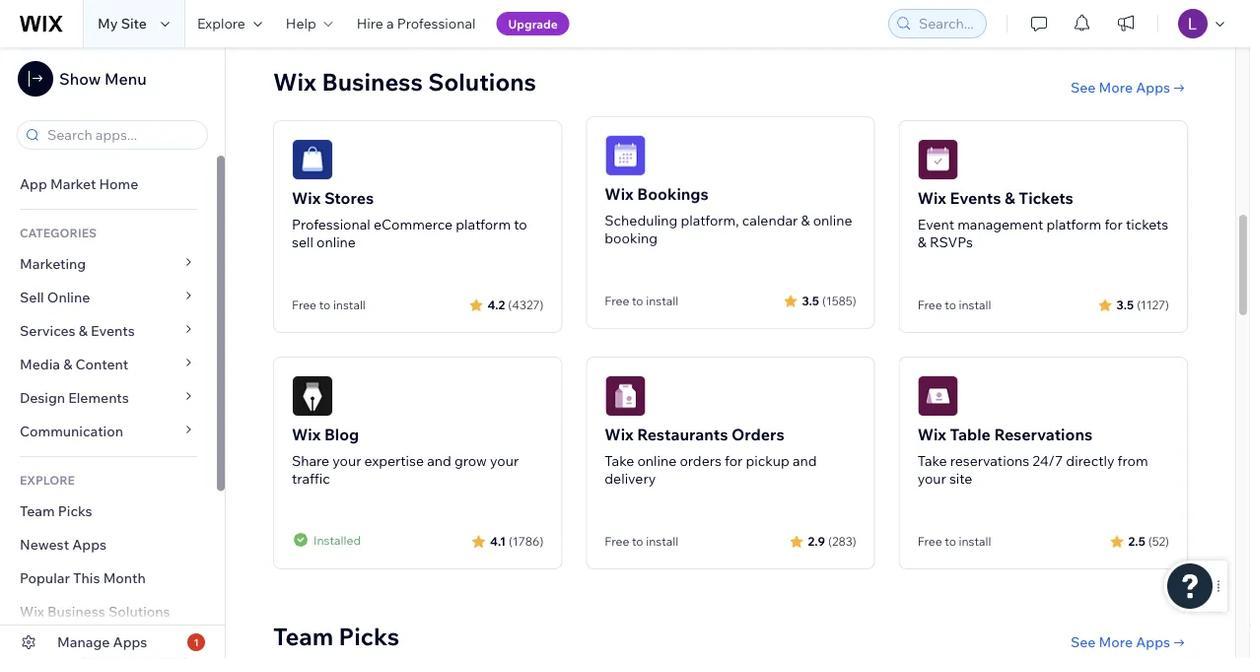 Task type: locate. For each thing, give the bounding box(es) containing it.
(1786)
[[509, 534, 544, 549]]

wix up event
[[918, 189, 947, 208]]

business down hire
[[322, 67, 423, 97]]

and right the pickup
[[793, 453, 817, 470]]

0 vertical spatial wix business solutions
[[273, 67, 536, 97]]

solutions down upgrade
[[428, 67, 536, 97]]

reservations
[[994, 425, 1093, 445]]

1 horizontal spatial take
[[918, 453, 947, 470]]

sell online
[[20, 289, 90, 306]]

online inside wix bookings scheduling platform, calendar & online booking
[[813, 214, 853, 232]]

1 vertical spatial events
[[91, 322, 135, 340]]

online up delivery
[[637, 453, 677, 470]]

this
[[73, 570, 100, 587]]

0 vertical spatial business
[[322, 67, 423, 97]]

show menu button
[[18, 61, 147, 97]]

free to install for events
[[918, 298, 992, 313]]

help button
[[274, 0, 345, 47]]

scheduling
[[605, 214, 678, 232]]

professional right a
[[397, 15, 476, 32]]

4.1 (1786)
[[490, 534, 544, 549]]

take
[[605, 453, 634, 470], [918, 453, 947, 470]]

free to install down delivery
[[605, 535, 679, 549]]

0 vertical spatial team picks
[[20, 503, 92, 520]]

wix for wix events & tickets
[[918, 189, 947, 208]]

free to install
[[605, 296, 679, 311], [292, 298, 366, 313], [918, 298, 992, 313], [605, 535, 679, 549], [918, 535, 992, 549]]

wix inside wix events & tickets event management platform for tickets & rsvps
[[918, 189, 947, 208]]

to down delivery
[[632, 535, 643, 549]]

wix for wix table reservations
[[918, 425, 947, 445]]

wix business solutions down 'hire a professional' link
[[273, 67, 536, 97]]

1 horizontal spatial professional
[[397, 15, 476, 32]]

1 horizontal spatial platform
[[1047, 216, 1102, 233]]

3.5
[[802, 296, 819, 310], [1117, 298, 1134, 312]]

3.5 (1127)
[[1117, 298, 1170, 312]]

to up 4.2 (4327)
[[514, 216, 527, 233]]

& right calendar
[[801, 214, 810, 232]]

3.5 left (1585)
[[802, 296, 819, 310]]

a
[[386, 15, 394, 32]]

picks inside sidebar "element"
[[58, 503, 92, 520]]

1 take from the left
[[605, 453, 634, 470]]

free to install down site
[[918, 535, 992, 549]]

wix left table
[[918, 425, 947, 445]]

0 vertical spatial see more apps button
[[1071, 79, 1188, 97]]

elements
[[68, 390, 129, 407]]

2 take from the left
[[918, 453, 947, 470]]

0 vertical spatial events
[[950, 189, 1001, 208]]

1 vertical spatial see more apps
[[1071, 634, 1171, 652]]

more for wix business solutions
[[1099, 79, 1133, 96]]

1 horizontal spatial for
[[1105, 216, 1123, 233]]

for
[[1105, 216, 1123, 233], [725, 453, 743, 470]]

your left site
[[918, 471, 947, 488]]

see more apps button for wix business solutions
[[1071, 79, 1188, 97]]

see more apps for team picks
[[1071, 634, 1171, 652]]

wix inside 'wix restaurants orders take online orders for pickup and delivery'
[[605, 425, 634, 445]]

platform right ecommerce
[[456, 216, 511, 233]]

1 platform from the left
[[456, 216, 511, 233]]

1 vertical spatial see more apps button
[[1071, 634, 1188, 652]]

to down site
[[945, 535, 956, 549]]

1 horizontal spatial 3.5
[[1117, 298, 1134, 312]]

1 vertical spatial more
[[1099, 634, 1133, 652]]

solutions down month
[[108, 604, 170, 621]]

0 horizontal spatial team
[[20, 503, 55, 520]]

1 and from the left
[[427, 453, 451, 470]]

for right orders
[[725, 453, 743, 470]]

install down the rsvps
[[959, 298, 992, 313]]

free down delivery
[[605, 535, 629, 549]]

free down the rsvps
[[918, 298, 942, 313]]

2 and from the left
[[793, 453, 817, 470]]

free for wix stores
[[292, 298, 317, 313]]

explore
[[20, 473, 75, 488]]

1 horizontal spatial team picks
[[273, 622, 399, 652]]

1 horizontal spatial business
[[322, 67, 423, 97]]

events down "sell online" link
[[91, 322, 135, 340]]

to for wix stores
[[319, 298, 331, 313]]

0 vertical spatial for
[[1105, 216, 1123, 233]]

newest
[[20, 536, 69, 554]]

wix down wix stores logo
[[292, 189, 321, 208]]

0 horizontal spatial picks
[[58, 503, 92, 520]]

2 vertical spatial online
[[637, 453, 677, 470]]

1 more from the top
[[1099, 79, 1133, 96]]

share
[[292, 453, 330, 470]]

calendar
[[742, 214, 798, 232]]

take up delivery
[[605, 453, 634, 470]]

1 vertical spatial online
[[317, 234, 356, 251]]

2.9
[[808, 534, 825, 549]]

1 horizontal spatial solutions
[[428, 67, 536, 97]]

1 see more apps from the top
[[1071, 79, 1171, 96]]

team
[[20, 503, 55, 520], [273, 622, 334, 652]]

wix down the wix restaurants orders logo
[[605, 425, 634, 445]]

(1127)
[[1137, 298, 1170, 312]]

events inside sidebar "element"
[[91, 322, 135, 340]]

wix events & tickets logo image
[[918, 139, 959, 181]]

online
[[47, 289, 90, 306]]

free to install down sell
[[292, 298, 366, 313]]

2 horizontal spatial your
[[918, 471, 947, 488]]

and left grow
[[427, 453, 451, 470]]

wix events & tickets event management platform for tickets & rsvps
[[918, 189, 1169, 251]]

event
[[918, 216, 955, 233]]

orders
[[732, 425, 785, 445]]

2 see more apps from the top
[[1071, 634, 1171, 652]]

apps
[[1136, 79, 1171, 96], [72, 536, 107, 554], [113, 634, 147, 651], [1136, 634, 1171, 652]]

0 vertical spatial picks
[[58, 503, 92, 520]]

for left tickets
[[1105, 216, 1123, 233]]

see for wix business solutions
[[1071, 79, 1096, 96]]

wix inside the wix stores professional ecommerce platform to sell online
[[292, 189, 321, 208]]

sell
[[292, 234, 313, 251]]

online right sell
[[317, 234, 356, 251]]

2 horizontal spatial online
[[813, 214, 853, 232]]

take inside "wix table reservations take reservations 24/7 directly from your site"
[[918, 453, 947, 470]]

1 horizontal spatial and
[[793, 453, 817, 470]]

1 vertical spatial business
[[47, 604, 105, 621]]

upgrade button
[[497, 12, 570, 36]]

home
[[99, 176, 138, 193]]

1 vertical spatial professional
[[292, 216, 371, 233]]

Search apps... field
[[41, 121, 201, 149]]

1 see from the top
[[1071, 79, 1096, 96]]

0 horizontal spatial professional
[[292, 216, 371, 233]]

business up manage at the left bottom of page
[[47, 604, 105, 621]]

&
[[1005, 189, 1015, 208], [801, 214, 810, 232], [918, 234, 927, 251], [79, 322, 88, 340], [63, 356, 72, 373]]

wix stores professional ecommerce platform to sell online
[[292, 189, 527, 251]]

1 vertical spatial team picks
[[273, 622, 399, 652]]

free right (283)
[[918, 535, 942, 549]]

free down booking
[[605, 296, 629, 311]]

(52)
[[1149, 534, 1170, 549]]

professional for a
[[397, 15, 476, 32]]

take inside 'wix restaurants orders take online orders for pickup and delivery'
[[605, 453, 634, 470]]

team picks down installed
[[273, 622, 399, 652]]

(1585)
[[822, 296, 857, 310]]

install
[[646, 296, 679, 311], [333, 298, 366, 313], [959, 298, 992, 313], [646, 535, 679, 549], [959, 535, 992, 549]]

to down the rsvps
[[945, 298, 956, 313]]

design elements link
[[0, 382, 217, 415]]

0 horizontal spatial for
[[725, 453, 743, 470]]

1 horizontal spatial events
[[950, 189, 1001, 208]]

wix inside wix bookings scheduling platform, calendar & online booking
[[605, 187, 634, 206]]

1 vertical spatial wix business solutions
[[20, 604, 170, 621]]

events inside wix events & tickets event management platform for tickets & rsvps
[[950, 189, 1001, 208]]

team picks down explore
[[20, 503, 92, 520]]

2 see more apps button from the top
[[1071, 634, 1188, 652]]

to up wix blog logo
[[319, 298, 331, 313]]

manage apps
[[57, 634, 147, 651]]

wix business solutions
[[273, 67, 536, 97], [20, 604, 170, 621]]

platform inside wix events & tickets event management platform for tickets & rsvps
[[1047, 216, 1102, 233]]

free to install for table
[[918, 535, 992, 549]]

0 vertical spatial professional
[[397, 15, 476, 32]]

install down site
[[959, 535, 992, 549]]

1 horizontal spatial online
[[637, 453, 677, 470]]

to down booking
[[632, 296, 643, 311]]

2 see from the top
[[1071, 634, 1096, 652]]

wix up share
[[292, 425, 321, 445]]

business inside sidebar "element"
[[47, 604, 105, 621]]

rsvps
[[930, 234, 973, 251]]

tickets
[[1019, 189, 1074, 208]]

see more apps button
[[1071, 79, 1188, 97], [1071, 634, 1188, 652]]

see
[[1071, 79, 1096, 96], [1071, 634, 1096, 652]]

see more apps
[[1071, 79, 1171, 96], [1071, 634, 1171, 652]]

platform,
[[681, 214, 739, 232]]

wix inside "wix table reservations take reservations 24/7 directly from your site"
[[918, 425, 947, 445]]

0 horizontal spatial take
[[605, 453, 634, 470]]

to for wix events & tickets
[[945, 298, 956, 313]]

wix for wix bookings
[[605, 187, 634, 206]]

see more apps button for team picks
[[1071, 634, 1188, 652]]

your right grow
[[490, 453, 519, 470]]

wix inside wix blog share your expertise and grow your traffic
[[292, 425, 321, 445]]

1 vertical spatial solutions
[[108, 604, 170, 621]]

platform inside the wix stores professional ecommerce platform to sell online
[[456, 216, 511, 233]]

0 vertical spatial more
[[1099, 79, 1133, 96]]

0 horizontal spatial solutions
[[108, 604, 170, 621]]

0 horizontal spatial business
[[47, 604, 105, 621]]

0 vertical spatial see
[[1071, 79, 1096, 96]]

0 horizontal spatial platform
[[456, 216, 511, 233]]

24/7
[[1033, 453, 1063, 470]]

2 platform from the left
[[1047, 216, 1102, 233]]

manage
[[57, 634, 110, 651]]

1 vertical spatial picks
[[339, 622, 399, 652]]

restaurants
[[637, 425, 728, 445]]

1 horizontal spatial team
[[273, 622, 334, 652]]

free for wix restaurants orders
[[605, 535, 629, 549]]

4.2 (4327)
[[488, 298, 544, 312]]

wix business solutions link
[[0, 596, 217, 629]]

services
[[20, 322, 75, 340]]

install down booking
[[646, 296, 679, 311]]

wix up scheduling
[[605, 187, 634, 206]]

events
[[950, 189, 1001, 208], [91, 322, 135, 340]]

0 horizontal spatial events
[[91, 322, 135, 340]]

wix down 'popular'
[[20, 604, 44, 621]]

bookings
[[637, 187, 709, 206]]

content
[[75, 356, 128, 373]]

help
[[286, 15, 316, 32]]

professional for stores
[[292, 216, 371, 233]]

wix business solutions up manage apps
[[20, 604, 170, 621]]

popular this month
[[20, 570, 146, 587]]

free to install for stores
[[292, 298, 366, 313]]

1 vertical spatial for
[[725, 453, 743, 470]]

0 vertical spatial solutions
[[428, 67, 536, 97]]

3.5 for tickets
[[1117, 298, 1134, 312]]

0 horizontal spatial team picks
[[20, 503, 92, 520]]

0 horizontal spatial online
[[317, 234, 356, 251]]

professional inside the wix stores professional ecommerce platform to sell online
[[292, 216, 371, 233]]

install up wix blog logo
[[333, 298, 366, 313]]

professional
[[397, 15, 476, 32], [292, 216, 371, 233]]

reservations
[[950, 453, 1030, 470]]

directly
[[1066, 453, 1115, 470]]

0 horizontal spatial wix business solutions
[[20, 604, 170, 621]]

platform down tickets
[[1047, 216, 1102, 233]]

install for reservations
[[959, 535, 992, 549]]

to
[[514, 216, 527, 233], [632, 296, 643, 311], [319, 298, 331, 313], [945, 298, 956, 313], [632, 535, 643, 549], [945, 535, 956, 549]]

wix restaurants orders logo image
[[605, 376, 646, 417]]

online right calendar
[[813, 214, 853, 232]]

3.5 left (1127)
[[1117, 298, 1134, 312]]

0 horizontal spatial and
[[427, 453, 451, 470]]

2 more from the top
[[1099, 634, 1133, 652]]

take for wix table reservations
[[918, 453, 947, 470]]

1 see more apps button from the top
[[1071, 79, 1188, 97]]

hire
[[357, 15, 383, 32]]

team picks inside team picks link
[[20, 503, 92, 520]]

media
[[20, 356, 60, 373]]

and inside 'wix restaurants orders take online orders for pickup and delivery'
[[793, 453, 817, 470]]

wix stores logo image
[[292, 139, 333, 181]]

free down sell
[[292, 298, 317, 313]]

booking
[[605, 232, 658, 249]]

install down delivery
[[646, 535, 679, 549]]

free to install down the rsvps
[[918, 298, 992, 313]]

and
[[427, 453, 451, 470], [793, 453, 817, 470]]

0 vertical spatial team
[[20, 503, 55, 520]]

2.9 (283)
[[808, 534, 857, 549]]

table
[[950, 425, 991, 445]]

professional down stores
[[292, 216, 371, 233]]

picks
[[58, 503, 92, 520], [339, 622, 399, 652]]

events up management
[[950, 189, 1001, 208]]

(4327)
[[508, 298, 544, 312]]

1 vertical spatial see
[[1071, 634, 1096, 652]]

0 horizontal spatial 3.5
[[802, 296, 819, 310]]

0 vertical spatial online
[[813, 214, 853, 232]]

take left reservations
[[918, 453, 947, 470]]

solutions inside sidebar "element"
[[108, 604, 170, 621]]

your down blog
[[333, 453, 361, 470]]

online inside the wix stores professional ecommerce platform to sell online
[[317, 234, 356, 251]]

free to install down booking
[[605, 296, 679, 311]]

business
[[322, 67, 423, 97], [47, 604, 105, 621]]

0 vertical spatial see more apps
[[1071, 79, 1171, 96]]



Task type: describe. For each thing, give the bounding box(es) containing it.
and inside wix blog share your expertise and grow your traffic
[[427, 453, 451, 470]]

& up media & content at the left of the page
[[79, 322, 88, 340]]

upgrade
[[508, 16, 558, 31]]

to for wix restaurants orders
[[632, 535, 643, 549]]

wix for wix blog
[[292, 425, 321, 445]]

team inside sidebar "element"
[[20, 503, 55, 520]]

newest apps
[[20, 536, 107, 554]]

for inside wix events & tickets event management platform for tickets & rsvps
[[1105, 216, 1123, 233]]

see more apps for wix business solutions
[[1071, 79, 1171, 96]]

show menu
[[59, 69, 147, 89]]

grow
[[455, 453, 487, 470]]

wix table reservations take reservations 24/7 directly from your site
[[918, 425, 1148, 488]]

wix blog share your expertise and grow your traffic
[[292, 425, 519, 488]]

categories
[[20, 225, 97, 240]]

marketing
[[20, 255, 86, 273]]

ecommerce
[[374, 216, 453, 233]]

wix table reservations logo image
[[918, 376, 959, 417]]

team picks link
[[0, 495, 217, 529]]

install for &
[[959, 298, 992, 313]]

design
[[20, 390, 65, 407]]

wix for wix restaurants orders
[[605, 425, 634, 445]]

hire a professional
[[357, 15, 476, 32]]

& down event
[[918, 234, 927, 251]]

install for scheduling
[[646, 296, 679, 311]]

app market home link
[[0, 168, 217, 201]]

communication
[[20, 423, 126, 440]]

wix for wix stores
[[292, 189, 321, 208]]

& inside wix bookings scheduling platform, calendar & online booking
[[801, 214, 810, 232]]

2.5 (52)
[[1129, 534, 1170, 549]]

1 horizontal spatial your
[[490, 453, 519, 470]]

free to install for restaurants
[[605, 535, 679, 549]]

tickets
[[1126, 216, 1169, 233]]

stores
[[324, 189, 374, 208]]

wix bookings logo image
[[605, 137, 646, 179]]

for inside 'wix restaurants orders take online orders for pickup and delivery'
[[725, 453, 743, 470]]

0 horizontal spatial your
[[333, 453, 361, 470]]

traffic
[[292, 471, 330, 488]]

free to install for bookings
[[605, 296, 679, 311]]

wix business solutions inside sidebar "element"
[[20, 604, 170, 621]]

services & events
[[20, 322, 135, 340]]

take for wix restaurants orders
[[605, 453, 634, 470]]

wix restaurants orders take online orders for pickup and delivery
[[605, 425, 817, 488]]

2.5
[[1129, 534, 1146, 549]]

popular
[[20, 570, 70, 587]]

show
[[59, 69, 101, 89]]

from
[[1118, 453, 1148, 470]]

marketing link
[[0, 248, 217, 281]]

install for orders
[[646, 535, 679, 549]]

free for wix events & tickets
[[918, 298, 942, 313]]

expertise
[[364, 453, 424, 470]]

more for team picks
[[1099, 634, 1133, 652]]

(283)
[[828, 534, 857, 549]]

installed
[[314, 533, 361, 548]]

design elements
[[20, 390, 129, 407]]

free for wix table reservations
[[918, 535, 942, 549]]

& up management
[[1005, 189, 1015, 208]]

to for wix bookings
[[632, 296, 643, 311]]

app
[[20, 176, 47, 193]]

& right media
[[63, 356, 72, 373]]

see for team picks
[[1071, 634, 1096, 652]]

1
[[194, 637, 199, 649]]

sidebar element
[[0, 47, 226, 660]]

apps inside the newest apps link
[[72, 536, 107, 554]]

3.5 (1585)
[[802, 296, 857, 310]]

media & content link
[[0, 348, 217, 382]]

newest apps link
[[0, 529, 217, 562]]

4.1
[[490, 534, 506, 549]]

sell online link
[[0, 281, 217, 315]]

my site
[[98, 15, 147, 32]]

1 vertical spatial team
[[273, 622, 334, 652]]

install for professional
[[333, 298, 366, 313]]

Search... field
[[913, 10, 980, 37]]

app market home
[[20, 176, 138, 193]]

popular this month link
[[0, 562, 217, 596]]

sell
[[20, 289, 44, 306]]

orders
[[680, 453, 722, 470]]

1 horizontal spatial wix business solutions
[[273, 67, 536, 97]]

media & content
[[20, 356, 128, 373]]

4.2
[[488, 298, 505, 312]]

delivery
[[605, 471, 656, 488]]

free for wix bookings
[[605, 296, 629, 311]]

to for wix table reservations
[[945, 535, 956, 549]]

menu
[[104, 69, 147, 89]]

wix blog logo image
[[292, 376, 333, 417]]

explore
[[197, 15, 245, 32]]

site
[[950, 471, 973, 488]]

your inside "wix table reservations take reservations 24/7 directly from your site"
[[918, 471, 947, 488]]

communication link
[[0, 415, 217, 449]]

hire a professional link
[[345, 0, 488, 47]]

wix inside wix business solutions link
[[20, 604, 44, 621]]

3.5 for platform,
[[802, 296, 819, 310]]

online inside 'wix restaurants orders take online orders for pickup and delivery'
[[637, 453, 677, 470]]

market
[[50, 176, 96, 193]]

wix bookings scheduling platform, calendar & online booking
[[605, 187, 853, 249]]

blog
[[324, 425, 359, 445]]

pickup
[[746, 453, 790, 470]]

month
[[103, 570, 146, 587]]

1 horizontal spatial picks
[[339, 622, 399, 652]]

wix down the "help"
[[273, 67, 317, 97]]

to inside the wix stores professional ecommerce platform to sell online
[[514, 216, 527, 233]]

management
[[958, 216, 1044, 233]]



Task type: vqa. For each thing, say whether or not it's contained in the screenshot.
the leftmost your
yes



